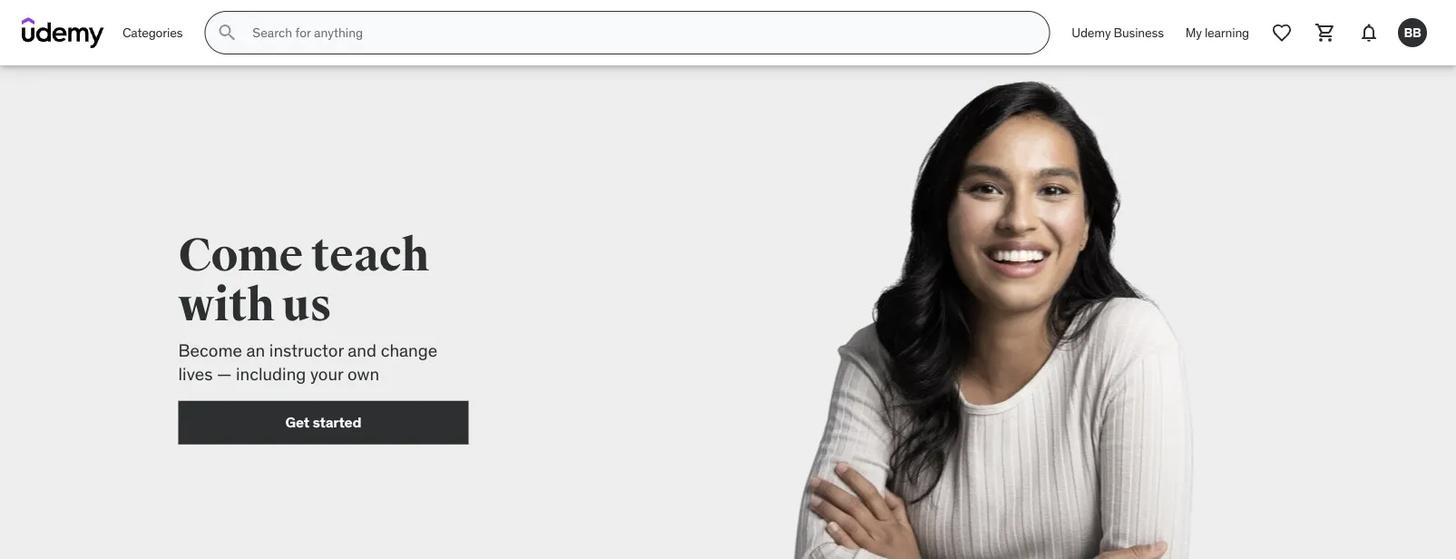 Task type: vqa. For each thing, say whether or not it's contained in the screenshot.
Wishlist image
yes



Task type: locate. For each thing, give the bounding box(es) containing it.
udemy image
[[22, 17, 104, 48]]

submit search image
[[216, 22, 238, 44]]

my
[[1186, 24, 1202, 41]]

get started link
[[178, 401, 469, 445]]

come
[[178, 227, 303, 284]]

learning
[[1205, 24, 1250, 41]]

wishlist image
[[1271, 22, 1293, 44]]

an
[[246, 339, 265, 361]]

get
[[285, 413, 310, 432]]

own
[[348, 363, 379, 385]]

udemy business link
[[1061, 11, 1175, 54]]

your
[[310, 363, 343, 385]]

us
[[283, 277, 332, 334]]

Search for anything text field
[[249, 17, 1028, 48]]

categories button
[[112, 11, 194, 54]]

bb link
[[1391, 11, 1435, 54]]

udemy business
[[1072, 24, 1164, 41]]

categories
[[123, 24, 183, 41]]

get started
[[285, 413, 362, 432]]

started
[[313, 413, 362, 432]]

teach
[[311, 227, 429, 284]]



Task type: describe. For each thing, give the bounding box(es) containing it.
instructor
[[269, 339, 344, 361]]

including
[[236, 363, 306, 385]]

business
[[1114, 24, 1164, 41]]

with
[[178, 277, 274, 334]]

bb
[[1404, 24, 1422, 40]]

become
[[178, 339, 242, 361]]

change
[[381, 339, 438, 361]]

lives
[[178, 363, 213, 385]]

and
[[348, 339, 377, 361]]

my learning
[[1186, 24, 1250, 41]]

my learning link
[[1175, 11, 1261, 54]]

udemy
[[1072, 24, 1111, 41]]

notifications image
[[1359, 22, 1380, 44]]

—
[[217, 363, 232, 385]]

shopping cart with 0 items image
[[1315, 22, 1337, 44]]

come teach with us become an instructor and change lives — including your own
[[178, 227, 438, 385]]



